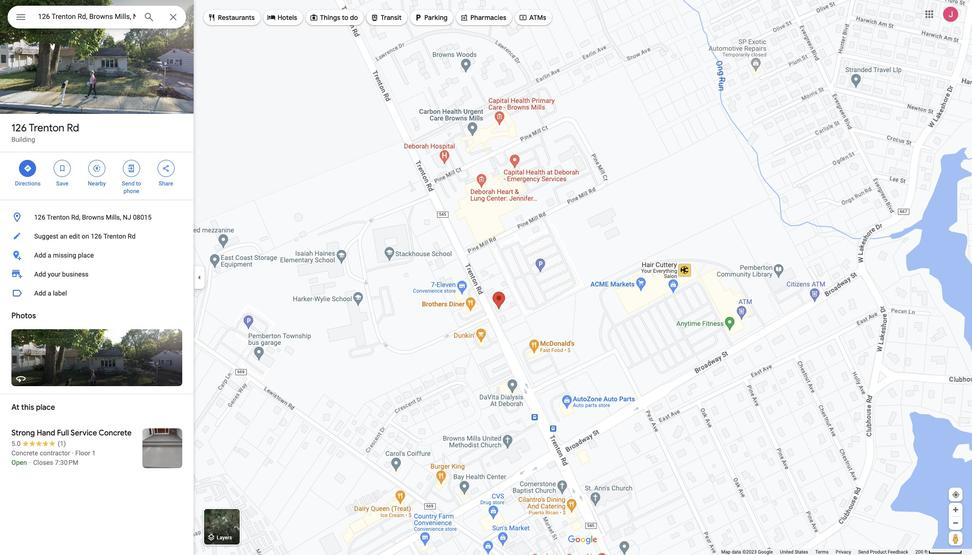 Task type: locate. For each thing, give the bounding box(es) containing it.
5.0
[[11, 440, 21, 448]]

1 horizontal spatial rd
[[128, 233, 136, 240]]

2 vertical spatial trenton
[[103, 233, 126, 240]]

0 horizontal spatial send
[[122, 180, 135, 187]]

concrete right service
[[99, 429, 132, 438]]

126 right on
[[91, 233, 102, 240]]

privacy
[[836, 550, 851, 555]]

to
[[342, 13, 349, 22], [136, 180, 141, 187]]

footer
[[721, 549, 916, 556]]

map data ©2023 google
[[721, 550, 773, 555]]

 atms
[[519, 12, 546, 23]]

to inside send to phone
[[136, 180, 141, 187]]

1 vertical spatial a
[[48, 290, 51, 297]]

1 horizontal spatial place
[[78, 252, 94, 259]]


[[310, 12, 318, 23]]

parking
[[425, 13, 448, 22]]

rd
[[67, 122, 79, 135], [128, 233, 136, 240]]

1 vertical spatial place
[[36, 403, 55, 413]]

business
[[62, 271, 89, 278]]

phone
[[124, 188, 139, 195]]

an
[[60, 233, 67, 240]]

actions for 126 trenton rd region
[[0, 152, 194, 200]]


[[414, 12, 423, 23]]

building
[[11, 136, 35, 143]]

edit
[[69, 233, 80, 240]]

 hotels
[[267, 12, 297, 23]]

suggest an edit on 126 trenton rd
[[34, 233, 136, 240]]

1 horizontal spatial 126
[[34, 214, 45, 221]]

126 trenton rd, browns mills, nj 08015 button
[[0, 208, 194, 227]]

suggest an edit on 126 trenton rd button
[[0, 227, 194, 246]]

add your business
[[34, 271, 89, 278]]

trenton for rd,
[[47, 214, 70, 221]]

1 horizontal spatial to
[[342, 13, 349, 22]]

send inside send to phone
[[122, 180, 135, 187]]

0 horizontal spatial rd
[[67, 122, 79, 135]]

7:30 pm
[[55, 459, 78, 467]]

place
[[78, 252, 94, 259], [36, 403, 55, 413]]

trenton
[[29, 122, 64, 135], [47, 214, 70, 221], [103, 233, 126, 240]]

service
[[71, 429, 97, 438]]

product
[[870, 550, 887, 555]]

nearby
[[88, 180, 106, 187]]

2 add from the top
[[34, 271, 46, 278]]

1 add from the top
[[34, 252, 46, 259]]

1 vertical spatial concrete
[[11, 450, 38, 457]]

nj
[[123, 214, 131, 221]]

1 vertical spatial 126
[[34, 214, 45, 221]]

concrete up ⋅
[[11, 450, 38, 457]]

collapse side panel image
[[194, 273, 205, 283]]

to up phone
[[136, 180, 141, 187]]

1 a from the top
[[48, 252, 51, 259]]

0 vertical spatial to
[[342, 13, 349, 22]]

transit
[[381, 13, 402, 22]]

0 horizontal spatial to
[[136, 180, 141, 187]]

126 inside 126 trenton rd, browns mills, nj 08015 button
[[34, 214, 45, 221]]

add left the label
[[34, 290, 46, 297]]

2 vertical spatial add
[[34, 290, 46, 297]]

concrete contractor · floor 1 open ⋅ closes 7:30 pm
[[11, 450, 96, 467]]

place right the this
[[36, 403, 55, 413]]

1 vertical spatial trenton
[[47, 214, 70, 221]]

0 horizontal spatial 126
[[11, 122, 27, 135]]

1 vertical spatial add
[[34, 271, 46, 278]]

a for missing
[[48, 252, 51, 259]]

restaurants
[[218, 13, 255, 22]]

map
[[721, 550, 731, 555]]

at this place
[[11, 403, 55, 413]]

a left the label
[[48, 290, 51, 297]]

feedback
[[888, 550, 909, 555]]

trenton down mills,
[[103, 233, 126, 240]]

200
[[916, 550, 924, 555]]

send left the product on the right of page
[[859, 550, 869, 555]]

send up phone
[[122, 180, 135, 187]]

0 vertical spatial a
[[48, 252, 51, 259]]

0 vertical spatial trenton
[[29, 122, 64, 135]]

united states button
[[780, 549, 809, 556]]

google
[[758, 550, 773, 555]]

 pharmacies
[[460, 12, 507, 23]]

 restaurants
[[208, 12, 255, 23]]

126 trenton rd building
[[11, 122, 79, 143]]

footer containing map data ©2023 google
[[721, 549, 916, 556]]

126 inside 126 trenton rd building
[[11, 122, 27, 135]]


[[371, 12, 379, 23]]

to inside  things to do
[[342, 13, 349, 22]]

None field
[[38, 11, 136, 22]]

1 vertical spatial to
[[136, 180, 141, 187]]

terms
[[816, 550, 829, 555]]

0 vertical spatial place
[[78, 252, 94, 259]]

0 horizontal spatial concrete
[[11, 450, 38, 457]]

send
[[122, 180, 135, 187], [859, 550, 869, 555]]

this
[[21, 403, 34, 413]]

0 vertical spatial concrete
[[99, 429, 132, 438]]

0 horizontal spatial place
[[36, 403, 55, 413]]

send inside button
[[859, 550, 869, 555]]

send for send to phone
[[122, 180, 135, 187]]

 search field
[[8, 6, 186, 30]]

missing
[[53, 252, 76, 259]]

a
[[48, 252, 51, 259], [48, 290, 51, 297]]

add a missing place button
[[0, 246, 194, 265]]

2 a from the top
[[48, 290, 51, 297]]

add your business link
[[0, 265, 194, 284]]

(1)
[[58, 440, 66, 448]]

126 for rd,
[[34, 214, 45, 221]]

layers
[[217, 535, 232, 541]]

126 up suggest
[[34, 214, 45, 221]]

 things to do
[[310, 12, 358, 23]]

do
[[350, 13, 358, 22]]

⋅
[[29, 459, 31, 467]]

1 vertical spatial send
[[859, 550, 869, 555]]

1 horizontal spatial send
[[859, 550, 869, 555]]

0 vertical spatial send
[[122, 180, 135, 187]]

126 up building
[[11, 122, 27, 135]]

add
[[34, 252, 46, 259], [34, 271, 46, 278], [34, 290, 46, 297]]

0 vertical spatial 126
[[11, 122, 27, 135]]

united
[[780, 550, 794, 555]]

 transit
[[371, 12, 402, 23]]

1 horizontal spatial concrete
[[99, 429, 132, 438]]

trenton up building
[[29, 122, 64, 135]]

0 vertical spatial add
[[34, 252, 46, 259]]


[[23, 163, 32, 174]]

trenton inside 126 trenton rd building
[[29, 122, 64, 135]]

place down on
[[78, 252, 94, 259]]

126
[[11, 122, 27, 135], [34, 214, 45, 221], [91, 233, 102, 240]]

3 add from the top
[[34, 290, 46, 297]]

suggest
[[34, 233, 58, 240]]


[[460, 12, 469, 23]]

label
[[53, 290, 67, 297]]

126 trenton rd, browns mills, nj 08015
[[34, 214, 152, 221]]

a left missing
[[48, 252, 51, 259]]

to left do at left top
[[342, 13, 349, 22]]

2 horizontal spatial 126
[[91, 233, 102, 240]]

©2023
[[743, 550, 757, 555]]

footer inside google maps element
[[721, 549, 916, 556]]

rd,
[[71, 214, 80, 221]]

1 vertical spatial rd
[[128, 233, 136, 240]]

show street view coverage image
[[949, 532, 963, 546]]

add down suggest
[[34, 252, 46, 259]]

add left "your"
[[34, 271, 46, 278]]

2 vertical spatial 126
[[91, 233, 102, 240]]

concrete
[[99, 429, 132, 438], [11, 450, 38, 457]]

0 vertical spatial rd
[[67, 122, 79, 135]]

trenton left rd,
[[47, 214, 70, 221]]

zoom in image
[[953, 507, 960, 514]]



Task type: describe. For each thing, give the bounding box(es) containing it.
states
[[795, 550, 809, 555]]

share
[[159, 180, 173, 187]]

directions
[[15, 180, 41, 187]]

send for send product feedback
[[859, 550, 869, 555]]

add for add a missing place
[[34, 252, 46, 259]]

5.0 stars 1 reviews image
[[11, 439, 66, 449]]

200 ft
[[916, 550, 928, 555]]

google maps element
[[0, 0, 972, 556]]

1
[[92, 450, 96, 457]]

none field inside "126 trenton rd, browns mills, nj 08015" field
[[38, 11, 136, 22]]

on
[[82, 233, 89, 240]]

save
[[56, 180, 68, 187]]

hotels
[[278, 13, 297, 22]]

rd inside 126 trenton rd building
[[67, 122, 79, 135]]

08015
[[133, 214, 152, 221]]

add for add a label
[[34, 290, 46, 297]]

data
[[732, 550, 741, 555]]

full
[[57, 429, 69, 438]]

126 inside suggest an edit on 126 trenton rd button
[[91, 233, 102, 240]]

concrete inside concrete contractor · floor 1 open ⋅ closes 7:30 pm
[[11, 450, 38, 457]]

atms
[[529, 13, 546, 22]]

 parking
[[414, 12, 448, 23]]

things
[[320, 13, 340, 22]]

send product feedback
[[859, 550, 909, 555]]


[[208, 12, 216, 23]]

open
[[11, 459, 27, 467]]

126 for rd
[[11, 122, 27, 135]]


[[15, 10, 27, 24]]

126 Trenton Rd, Browns Mills, NJ 08015 field
[[8, 6, 186, 28]]

200 ft button
[[916, 550, 963, 555]]

strong
[[11, 429, 35, 438]]

privacy button
[[836, 549, 851, 556]]

pharmacies
[[471, 13, 507, 22]]

your
[[48, 271, 60, 278]]


[[58, 163, 67, 174]]

mills,
[[106, 214, 121, 221]]

126 trenton rd main content
[[0, 0, 194, 556]]

browns
[[82, 214, 104, 221]]

at
[[11, 403, 19, 413]]

strong hand full service concrete
[[11, 429, 132, 438]]

a for label
[[48, 290, 51, 297]]

contractor
[[40, 450, 70, 457]]


[[127, 163, 136, 174]]

google account: james peterson  
(james.peterson1902@gmail.com) image
[[944, 6, 959, 22]]

 button
[[8, 6, 34, 30]]

zoom out image
[[953, 520, 960, 527]]


[[519, 12, 528, 23]]

floor
[[75, 450, 90, 457]]

ft
[[925, 550, 928, 555]]

add a label button
[[0, 284, 194, 303]]

trenton for rd
[[29, 122, 64, 135]]

rd inside suggest an edit on 126 trenton rd button
[[128, 233, 136, 240]]

add a label
[[34, 290, 67, 297]]

terms button
[[816, 549, 829, 556]]


[[267, 12, 276, 23]]

add a missing place
[[34, 252, 94, 259]]

hand
[[37, 429, 55, 438]]


[[162, 163, 170, 174]]


[[93, 163, 101, 174]]

send to phone
[[122, 180, 141, 195]]

add for add your business
[[34, 271, 46, 278]]

show your location image
[[952, 491, 961, 500]]

photos
[[11, 312, 36, 321]]

closes
[[33, 459, 53, 467]]

send product feedback button
[[859, 549, 909, 556]]

united states
[[780, 550, 809, 555]]

·
[[72, 450, 74, 457]]

place inside button
[[78, 252, 94, 259]]



Task type: vqa. For each thing, say whether or not it's contained in the screenshot.
The 'Toggle Nearby Airports For Boston Harbor Islands National & State Park, Massachusetts' icon
no



